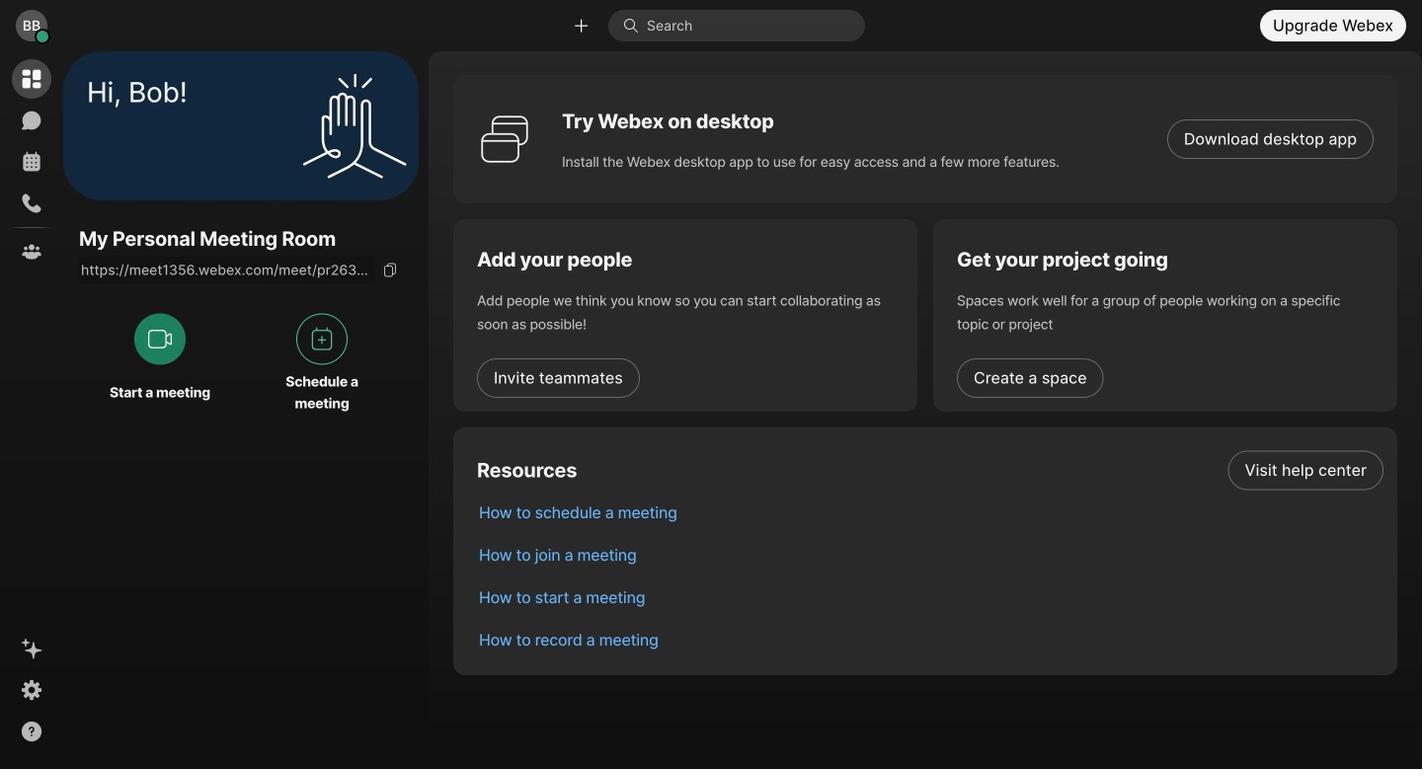 Task type: locate. For each thing, give the bounding box(es) containing it.
1 list item from the top
[[463, 450, 1398, 492]]

navigation
[[0, 51, 63, 770]]

webex tab list
[[12, 59, 51, 272]]

4 list item from the top
[[463, 577, 1398, 620]]

None text field
[[79, 256, 375, 284]]

list item
[[463, 450, 1398, 492], [463, 492, 1398, 535], [463, 535, 1398, 577], [463, 577, 1398, 620], [463, 620, 1398, 662]]



Task type: describe. For each thing, give the bounding box(es) containing it.
3 list item from the top
[[463, 535, 1398, 577]]

two hands high fiving image
[[295, 67, 414, 185]]

5 list item from the top
[[463, 620, 1398, 662]]

2 list item from the top
[[463, 492, 1398, 535]]



